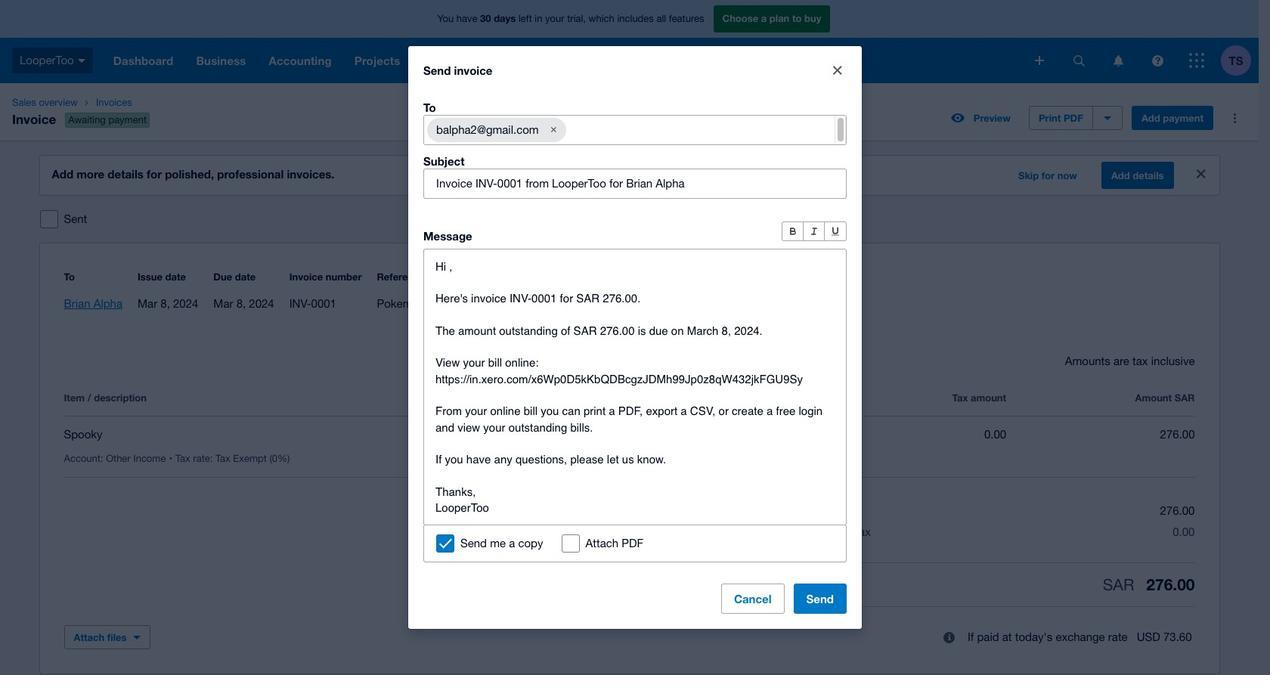 Task type: locate. For each thing, give the bounding box(es) containing it.
1 : from the left
[[101, 453, 103, 464]]

issue
[[138, 271, 163, 283]]

1 horizontal spatial if
[[968, 631, 974, 644]]

account
[[64, 453, 101, 464]]

2 horizontal spatial 8,
[[722, 324, 731, 337]]

1 horizontal spatial now
[[1058, 169, 1078, 181]]

73.60
[[1164, 631, 1192, 644]]

loopertoo down thanks,
[[436, 501, 489, 514]]

any
[[494, 453, 513, 466]]

0 vertical spatial if
[[436, 453, 442, 466]]

quantity
[[590, 392, 630, 404]]

0 horizontal spatial send
[[423, 63, 451, 77]]

add up add details
[[1142, 112, 1161, 124]]

pdf for attach pdf
[[622, 537, 644, 550]]

mar 8, 2024 down due date
[[214, 297, 274, 310]]

skip for now
[[1019, 169, 1078, 181]]

1 horizontal spatial tax
[[1133, 355, 1148, 368]]

cell down spooky
[[64, 453, 175, 464]]

amount inside column header
[[1135, 392, 1172, 404]]

create
[[732, 405, 764, 418]]

sar up exchange
[[1103, 575, 1135, 594]]

have inside send invoice dialog
[[466, 453, 491, 466]]

a left csv,
[[681, 405, 687, 418]]

0001 down invoice number on the top of page
[[311, 297, 336, 310]]

close image inside send invoice dialog
[[833, 66, 842, 75]]

amount for amount sar
[[1135, 392, 1172, 404]]

cell for account
[[175, 453, 296, 464]]

1 horizontal spatial 8,
[[236, 297, 246, 310]]

tax right income at the left
[[175, 453, 190, 464]]

free
[[776, 405, 796, 418]]

svg image
[[1073, 55, 1085, 66], [1152, 55, 1163, 66], [1035, 56, 1044, 65], [78, 59, 85, 63]]

svg image up print
[[1035, 56, 1044, 65]]

1 vertical spatial bill
[[524, 405, 538, 418]]

276.00.
[[603, 292, 641, 305]]

mar for issue
[[138, 297, 157, 310]]

2 horizontal spatial send
[[807, 592, 834, 606]]

0 horizontal spatial tax
[[175, 453, 190, 464]]

svg image up print pdf "button"
[[1073, 55, 1085, 66]]

tax right sales
[[856, 526, 871, 538]]

0 horizontal spatial bill
[[488, 356, 502, 369]]

due inside send invoice dialog
[[649, 324, 668, 337]]

bill inside view your bill online: https://in.xero.com/x6wp0d5kkbqdbcgzjdmh99jp0z8qw432jkfgu9sy
[[488, 356, 502, 369]]

0 horizontal spatial :
[[101, 453, 103, 464]]

sar
[[576, 292, 600, 305], [574, 324, 597, 337], [1175, 392, 1195, 404], [1103, 575, 1135, 594]]

1 vertical spatial amount
[[799, 578, 839, 591]]

8, down issue date
[[161, 297, 170, 310]]

inv- down payments
[[510, 292, 532, 305]]

1 vertical spatial you
[[445, 453, 463, 466]]

to
[[423, 100, 436, 114], [64, 271, 75, 283]]

2 2024 from the left
[[249, 297, 274, 310]]

2024 down issue date
[[173, 297, 198, 310]]

0 horizontal spatial pdf
[[622, 537, 644, 550]]

0 vertical spatial due
[[649, 324, 668, 337]]

if for if you have any questions, please let us know.
[[436, 453, 442, 466]]

cell down spooky cell
[[175, 453, 296, 464]]

0 vertical spatial loopertoo
[[20, 54, 74, 66]]

tax for are
[[1133, 355, 1148, 368]]

1 vertical spatial invoice
[[289, 271, 323, 283]]

balpha2@gmail.com
[[436, 123, 539, 136]]

files
[[107, 631, 127, 644]]

attach left files
[[74, 631, 105, 644]]

spooky cell
[[64, 426, 441, 444]]

for right skip
[[1042, 169, 1055, 181]]

to up brian
[[64, 271, 75, 283]]

details
[[108, 167, 144, 181], [1133, 169, 1164, 181]]

exempt
[[233, 453, 267, 464]]

reference
[[377, 271, 425, 283]]

you left can
[[541, 405, 559, 418]]

0 horizontal spatial now
[[497, 315, 518, 328]]

csv,
[[690, 405, 716, 418]]

tax
[[1133, 355, 1148, 368], [856, 526, 871, 538]]

a left the 'plan'
[[761, 12, 767, 24]]

sar right of
[[574, 324, 597, 337]]

0.00 cell
[[818, 426, 1007, 444]]

amount down the total
[[799, 578, 839, 591]]

2024 for issue date
[[173, 297, 198, 310]]

1 horizontal spatial for
[[560, 292, 573, 305]]

send me a copy
[[461, 537, 543, 550]]

invoice down the '30'
[[454, 63, 493, 77]]

for
[[147, 167, 162, 181], [1042, 169, 1055, 181], [560, 292, 573, 305]]

0 horizontal spatial attach
[[74, 631, 105, 644]]

: left exempt
[[210, 453, 213, 464]]

have
[[457, 13, 478, 24], [466, 453, 491, 466]]

tax left exempt
[[215, 453, 230, 464]]

your right in
[[545, 13, 565, 24]]

tax right are
[[1133, 355, 1148, 368]]

loopertoo inside popup button
[[20, 54, 74, 66]]

due right is
[[649, 324, 668, 337]]

column header
[[1007, 389, 1195, 407]]

tax up 0.00 cell
[[952, 392, 968, 404]]

amount inside column header
[[971, 392, 1007, 404]]

0.00
[[985, 428, 1007, 441], [1173, 526, 1195, 538]]

2 horizontal spatial tax
[[952, 392, 968, 404]]

0 horizontal spatial invoice
[[12, 111, 56, 127]]

the
[[436, 324, 455, 337]]

date right due
[[235, 271, 256, 283]]

attach right copy
[[586, 537, 619, 550]]

1 2024 from the left
[[173, 297, 198, 310]]

0 vertical spatial row
[[64, 389, 1195, 416]]

invoices link
[[90, 95, 162, 110]]

0 horizontal spatial due
[[649, 324, 668, 337]]

invoice up inv-0001
[[289, 271, 323, 283]]

none get set up now
[[440, 297, 518, 328]]

1 horizontal spatial attach
[[586, 537, 619, 550]]

add for add payment
[[1142, 112, 1161, 124]]

to inside send invoice dialog
[[423, 100, 436, 114]]

1 horizontal spatial close image
[[1197, 169, 1206, 178]]

0 vertical spatial now
[[1058, 169, 1078, 181]]

1 vertical spatial loopertoo
[[436, 501, 489, 514]]

amount down inclusive
[[1135, 392, 1172, 404]]

1 vertical spatial pdf
[[622, 537, 644, 550]]

tax for tax rate : tax exempt (0%)
[[175, 453, 190, 464]]

0 vertical spatial attach
[[586, 537, 619, 550]]

have left 'any'
[[466, 453, 491, 466]]

cell
[[441, 426, 630, 444], [64, 453, 175, 464], [175, 453, 296, 464]]

0 vertical spatial outstanding
[[499, 324, 558, 337]]

mar for due
[[214, 297, 233, 310]]

to
[[792, 12, 802, 24]]

0 vertical spatial bill
[[488, 356, 502, 369]]

bill right online
[[524, 405, 538, 418]]

outstanding
[[499, 324, 558, 337], [509, 421, 567, 434]]

8, for due
[[236, 297, 246, 310]]

0 horizontal spatial 0001
[[311, 297, 336, 310]]

price column header
[[630, 389, 818, 407]]

date right issue
[[165, 271, 186, 283]]

print pdf
[[1039, 112, 1084, 124]]

get
[[440, 315, 459, 328]]

if left paid
[[968, 631, 974, 644]]

mar down issue
[[138, 297, 157, 310]]

are
[[1114, 355, 1130, 368]]

inv- down invoice number on the top of page
[[289, 297, 311, 310]]

table containing spooky
[[64, 371, 1195, 478]]

paid
[[977, 631, 999, 644]]

0 vertical spatial to
[[423, 100, 436, 114]]

1 horizontal spatial you
[[541, 405, 559, 418]]

0 horizontal spatial 2024
[[173, 297, 198, 310]]

add inside add payment button
[[1142, 112, 1161, 124]]

your up the 'view'
[[465, 405, 487, 418]]

to for subject
[[423, 100, 436, 114]]

if down and
[[436, 453, 442, 466]]

0 vertical spatial 0.00
[[985, 428, 1007, 441]]

0 horizontal spatial add
[[52, 167, 73, 181]]

1 vertical spatial 0.00
[[1173, 526, 1195, 538]]

italic image
[[809, 226, 819, 236]]

amount inside send invoice dialog
[[458, 324, 496, 337]]

1 horizontal spatial 2024
[[249, 297, 274, 310]]

a right me
[[509, 537, 515, 550]]

your right view
[[463, 356, 485, 369]]

to for issue date
[[64, 271, 75, 283]]

now right up
[[497, 315, 518, 328]]

0 vertical spatial amount
[[1135, 392, 1172, 404]]

account : other income
[[64, 453, 166, 464]]

tax for sales
[[856, 526, 871, 538]]

details down 'add payment'
[[1133, 169, 1164, 181]]

add inside 'add details' button
[[1112, 169, 1130, 181]]

outstanding down quantity column header
[[509, 421, 567, 434]]

subtotal
[[799, 504, 842, 517]]

0 vertical spatial tax
[[1133, 355, 1148, 368]]

add for add details
[[1112, 169, 1130, 181]]

mar 8, 2024 for due
[[214, 297, 274, 310]]

0 horizontal spatial loopertoo
[[20, 54, 74, 66]]

at
[[1003, 631, 1012, 644]]

1 row from the top
[[64, 389, 1195, 416]]

sar down inclusive
[[1175, 392, 1195, 404]]

more
[[77, 167, 105, 181]]

brian
[[64, 297, 90, 310]]

amount due
[[799, 578, 861, 591]]

a left free
[[767, 405, 773, 418]]

0 vertical spatial close image
[[833, 66, 842, 75]]

0001 up the amount outstanding of sar 276.00 is due on march 8, 2024.
[[532, 292, 557, 305]]

8, left 2024.
[[722, 324, 731, 337]]

2 mar from the left
[[214, 297, 233, 310]]

inv-
[[510, 292, 532, 305], [289, 297, 311, 310]]

1 horizontal spatial loopertoo
[[436, 501, 489, 514]]

is
[[638, 324, 646, 337]]

ts
[[1229, 53, 1244, 67]]

row
[[64, 389, 1195, 416], [64, 417, 1195, 478]]

2 vertical spatial send
[[807, 592, 834, 606]]

polished,
[[165, 167, 214, 181]]

1 horizontal spatial close button
[[1189, 162, 1213, 186]]

invoice number
[[289, 271, 362, 283]]

1 horizontal spatial payment
[[1163, 112, 1204, 124]]

on
[[671, 324, 684, 337]]

1 vertical spatial row
[[64, 417, 1195, 478]]

2 : from the left
[[210, 453, 213, 464]]

you
[[437, 13, 454, 24]]

0001 inside send invoice dialog
[[532, 292, 557, 305]]

svg image up overview
[[78, 59, 85, 63]]

tax inside column header
[[952, 392, 968, 404]]

choose
[[723, 12, 759, 24]]

invoices
[[96, 97, 132, 108]]

1 vertical spatial tax
[[856, 526, 871, 538]]

1 horizontal spatial inv-
[[510, 292, 532, 305]]

online payments
[[440, 271, 519, 283]]

1 vertical spatial rate
[[1109, 631, 1128, 644]]

1 horizontal spatial pdf
[[1064, 112, 1084, 124]]

1 horizontal spatial 0001
[[532, 292, 557, 305]]

rate left exempt
[[193, 453, 210, 464]]

you up thanks,
[[445, 453, 463, 466]]

mar 8, 2024
[[138, 297, 198, 310], [214, 297, 274, 310]]

payment down invoices link
[[108, 114, 147, 126]]

tax amount
[[952, 392, 1007, 404]]

plan
[[770, 12, 790, 24]]

276.00 inside cell
[[1161, 428, 1195, 441]]

1 date from the left
[[165, 271, 186, 283]]

number
[[326, 271, 362, 283]]

due down sales
[[842, 578, 861, 591]]

(0%)
[[270, 453, 290, 464]]

details right more
[[108, 167, 144, 181]]

0 horizontal spatial mar 8, 2024
[[138, 297, 198, 310]]

pdf inside print pdf "button"
[[1064, 112, 1084, 124]]

1 horizontal spatial amount
[[971, 392, 1007, 404]]

8, inside send invoice dialog
[[722, 324, 731, 337]]

amount for the
[[458, 324, 496, 337]]

1 vertical spatial close button
[[1189, 162, 1213, 186]]

date
[[165, 271, 186, 283], [235, 271, 256, 283]]

0 horizontal spatial mar
[[138, 297, 157, 310]]

add payment button
[[1132, 106, 1214, 130]]

add left more
[[52, 167, 73, 181]]

payment for awaiting payment
[[108, 114, 147, 126]]

1 horizontal spatial :
[[210, 453, 213, 464]]

table
[[64, 371, 1195, 478]]

1 mar from the left
[[138, 297, 157, 310]]

2024 for due date
[[249, 297, 274, 310]]

1 horizontal spatial details
[[1133, 169, 1164, 181]]

0 horizontal spatial 0.00
[[985, 428, 1007, 441]]

brian alpha
[[64, 297, 123, 310]]

2 horizontal spatial for
[[1042, 169, 1055, 181]]

1 horizontal spatial add
[[1112, 169, 1130, 181]]

2024 down due date
[[249, 297, 274, 310]]

276.00 cell
[[1007, 426, 1195, 444]]

0 vertical spatial amount
[[458, 324, 496, 337]]

attach
[[586, 537, 619, 550], [74, 631, 105, 644]]

1 vertical spatial send
[[461, 537, 487, 550]]

0 horizontal spatial to
[[64, 271, 75, 283]]

now right skip
[[1058, 169, 1078, 181]]

send left me
[[461, 537, 487, 550]]

have left the '30'
[[457, 13, 478, 24]]

0 horizontal spatial amount
[[458, 324, 496, 337]]

rate left usd on the bottom of page
[[1109, 631, 1128, 644]]

0001
[[532, 292, 557, 305], [311, 297, 336, 310]]

usd 73.60
[[1137, 631, 1192, 644]]

skip
[[1019, 169, 1039, 181]]

bill left online:
[[488, 356, 502, 369]]

1 vertical spatial due
[[842, 578, 861, 591]]

loopertoo up sales overview
[[20, 54, 74, 66]]

copy
[[518, 537, 543, 550]]

send inside 'button'
[[807, 592, 834, 606]]

1 horizontal spatial date
[[235, 271, 256, 283]]

send down the amount due
[[807, 592, 834, 606]]

can
[[562, 405, 581, 418]]

1 horizontal spatial amount
[[1135, 392, 1172, 404]]

payment inside button
[[1163, 112, 1204, 124]]

for left polished,
[[147, 167, 162, 181]]

0 horizontal spatial tax
[[856, 526, 871, 538]]

1 vertical spatial if
[[968, 631, 974, 644]]

attach inside popup button
[[74, 631, 105, 644]]

mar 8, 2024 down issue date
[[138, 297, 198, 310]]

mar 8, 2024 for issue
[[138, 297, 198, 310]]

now inside skip for now button
[[1058, 169, 1078, 181]]

0 vertical spatial close button
[[823, 55, 853, 85]]

0 vertical spatial invoice
[[12, 111, 56, 127]]

2 date from the left
[[235, 271, 256, 283]]

quantity column header
[[441, 389, 630, 407]]

2 mar 8, 2024 from the left
[[214, 297, 274, 310]]

amount
[[458, 324, 496, 337], [971, 392, 1007, 404]]

close image
[[833, 66, 842, 75], [1197, 169, 1206, 178]]

send for invoice
[[423, 63, 451, 77]]

1 mar 8, 2024 from the left
[[138, 297, 198, 310]]

0 horizontal spatial date
[[165, 271, 186, 283]]

outstanding up online:
[[499, 324, 558, 337]]

add right skip for now
[[1112, 169, 1130, 181]]

: left other
[[101, 453, 103, 464]]

1 vertical spatial to
[[64, 271, 75, 283]]

1 horizontal spatial mar 8, 2024
[[214, 297, 274, 310]]

1 vertical spatial attach
[[74, 631, 105, 644]]

2 horizontal spatial add
[[1142, 112, 1161, 124]]

if inside send invoice dialog
[[436, 453, 442, 466]]

row containing item / description
[[64, 389, 1195, 416]]

invoice for here's
[[471, 292, 506, 305]]

amount
[[1135, 392, 1172, 404], [799, 578, 839, 591]]

you inside "from your online bill you can print a pdf, export a csv, or create a free login and view your outstanding bills."
[[541, 405, 559, 418]]

add
[[1142, 112, 1161, 124], [52, 167, 73, 181], [1112, 169, 1130, 181]]

column header containing amount
[[1007, 389, 1195, 407]]

mar down due
[[214, 297, 233, 310]]

0 horizontal spatial if
[[436, 453, 442, 466]]

amount for amount due
[[799, 578, 839, 591]]

invoice down payments
[[471, 292, 506, 305]]

8, down due date
[[236, 297, 246, 310]]

to down send invoice
[[423, 100, 436, 114]]

1 horizontal spatial bill
[[524, 405, 538, 418]]

you have 30 days left in your trial, which includes all features
[[437, 12, 704, 24]]

payment up add details
[[1163, 112, 1204, 124]]

payment
[[1163, 112, 1204, 124], [108, 114, 147, 126]]

276.00
[[600, 324, 635, 337], [1161, 428, 1195, 441], [1160, 504, 1195, 517], [1147, 575, 1195, 594]]

rate
[[193, 453, 210, 464], [1109, 631, 1128, 644]]

0 vertical spatial have
[[457, 13, 478, 24]]

preview button
[[942, 106, 1020, 130]]

pdf inside send invoice dialog
[[622, 537, 644, 550]]

1 vertical spatial have
[[466, 453, 491, 466]]

1 horizontal spatial send
[[461, 537, 487, 550]]

subject
[[423, 154, 465, 168]]

close button
[[823, 55, 853, 85], [1189, 162, 1213, 186]]

None field
[[566, 115, 835, 144]]

invoice down sales
[[12, 111, 56, 127]]

the amount outstanding of sar 276.00 is due on march 8, 2024.
[[436, 324, 763, 337]]

let
[[607, 453, 619, 466]]

in
[[535, 13, 543, 24]]

for up of
[[560, 292, 573, 305]]

inv- inside send invoice dialog
[[510, 292, 532, 305]]

2 row from the top
[[64, 417, 1195, 478]]

1 vertical spatial now
[[497, 315, 518, 328]]

attach inside send invoice dialog
[[586, 537, 619, 550]]

send down you
[[423, 63, 451, 77]]

0 horizontal spatial close image
[[833, 66, 842, 75]]

0 vertical spatial invoice
[[454, 63, 493, 77]]

0 horizontal spatial payment
[[108, 114, 147, 126]]

cell containing tax rate
[[175, 453, 296, 464]]

underline image
[[830, 226, 841, 236]]

cell up questions,
[[441, 426, 630, 444]]

ts button
[[1221, 38, 1259, 83]]

payment for add payment
[[1163, 112, 1204, 124]]

svg image
[[1190, 53, 1205, 68], [1114, 55, 1123, 66]]

0 vertical spatial send
[[423, 63, 451, 77]]



Task type: describe. For each thing, give the bounding box(es) containing it.
sar left 276.00.
[[576, 292, 600, 305]]

for inside send invoice dialog
[[560, 292, 573, 305]]

other
[[106, 453, 131, 464]]

none
[[440, 297, 468, 310]]

total sales tax
[[799, 526, 871, 538]]

cancel
[[734, 592, 772, 606]]

due
[[214, 271, 232, 283]]

income
[[133, 453, 166, 464]]

0 horizontal spatial inv-
[[289, 297, 311, 310]]

1 vertical spatial close image
[[1197, 169, 1206, 178]]

login
[[799, 405, 823, 418]]

pdf,
[[618, 405, 643, 418]]

a down quantity
[[609, 405, 615, 418]]

send invoice
[[423, 63, 493, 77]]

Subject field
[[424, 169, 846, 198]]

276.00 inside send invoice dialog
[[600, 324, 635, 337]]

attach pdf
[[586, 537, 644, 550]]

tax amount column header
[[818, 389, 1007, 407]]

0 horizontal spatial details
[[108, 167, 144, 181]]

cell for spooky
[[441, 426, 630, 444]]

buy
[[805, 12, 822, 24]]

view your bill online: https://in.xero.com/x6wp0d5kkbqdbcgzjdmh99jp0z8qw432jkfgu9sy
[[436, 356, 803, 385]]

invoice for invoice number
[[289, 271, 323, 283]]

from your online bill you can print a pdf, export a csv, or create a free login and view your outstanding bills.
[[436, 405, 826, 434]]

0 horizontal spatial svg image
[[1114, 55, 1123, 66]]

now inside 'none get set up now'
[[497, 315, 518, 328]]

details inside button
[[1133, 169, 1164, 181]]

add payment
[[1142, 112, 1204, 124]]

row containing spooky
[[64, 417, 1195, 478]]

here's
[[436, 292, 468, 305]]

alpha
[[94, 297, 123, 310]]

usd
[[1137, 631, 1161, 644]]

attach for attach files
[[74, 631, 105, 644]]

ts banner
[[0, 0, 1259, 83]]

or
[[719, 405, 729, 418]]

today's
[[1015, 631, 1053, 644]]

attach files button
[[64, 625, 150, 650]]

online
[[490, 405, 521, 418]]

send button
[[794, 584, 847, 614]]

if for if paid at today's exchange rate
[[968, 631, 974, 644]]

0.00 inside cell
[[985, 428, 1007, 441]]

bill inside "from your online bill you can print a pdf, export a csv, or create a free login and view your outstanding bills."
[[524, 405, 538, 418]]

add more details for polished, professional invoices.
[[52, 167, 335, 181]]

1 horizontal spatial svg image
[[1190, 53, 1205, 68]]

your down online
[[484, 421, 506, 434]]

add details button
[[1102, 162, 1174, 189]]

bold image
[[788, 226, 798, 236]]

please
[[571, 453, 604, 466]]

remove image
[[551, 127, 557, 132]]

8, for issue
[[161, 297, 170, 310]]

pokemon
[[377, 297, 425, 310]]

svg image up 'add payment'
[[1152, 55, 1163, 66]]

exchange
[[1056, 631, 1105, 644]]

view
[[458, 421, 480, 434]]

inclusive
[[1152, 355, 1195, 368]]

hi ,
[[436, 260, 453, 273]]

inv-0001
[[289, 297, 336, 310]]

trial,
[[567, 13, 586, 24]]

awaiting payment
[[68, 114, 147, 126]]

1 horizontal spatial due
[[842, 578, 861, 591]]

send for me
[[461, 537, 487, 550]]

pdf for print pdf
[[1064, 112, 1084, 124]]

preview
[[974, 112, 1011, 124]]

0 horizontal spatial you
[[445, 453, 463, 466]]

1 horizontal spatial rate
[[1109, 631, 1128, 644]]

online
[[440, 271, 470, 283]]

attach for attach pdf
[[586, 537, 619, 550]]

1 horizontal spatial 0.00
[[1173, 526, 1195, 538]]

sar inside column header
[[1175, 392, 1195, 404]]

hi
[[436, 260, 446, 273]]

amounts are tax inclusive
[[1065, 355, 1195, 368]]

1 horizontal spatial tax
[[215, 453, 230, 464]]

message
[[423, 229, 472, 242]]

bills.
[[571, 421, 593, 434]]

your inside view your bill online: https://in.xero.com/x6wp0d5kkbqdbcgzjdmh99jp0z8qw432jkfgu9sy
[[463, 356, 485, 369]]

export
[[646, 405, 678, 418]]

choose a plan to buy
[[723, 12, 822, 24]]

sales
[[12, 97, 36, 108]]

if you have any questions, please let us know.
[[436, 453, 666, 466]]

loopertoo inside send invoice dialog
[[436, 501, 489, 514]]

tax rate : tax exempt (0%)
[[175, 453, 290, 464]]

set
[[462, 315, 477, 328]]

sent
[[64, 213, 87, 225]]

all
[[657, 13, 666, 24]]

print
[[584, 405, 606, 418]]

sales
[[826, 526, 852, 538]]

add for add more details for polished, professional invoices.
[[52, 167, 73, 181]]

left
[[519, 13, 532, 24]]

item / description
[[64, 392, 147, 404]]

total
[[799, 526, 823, 538]]

a inside ts banner
[[761, 12, 767, 24]]

invoice for invoice
[[12, 111, 56, 127]]

if paid at today's exchange rate
[[968, 631, 1128, 644]]

send invoice dialog
[[408, 46, 862, 629]]

2024.
[[734, 324, 763, 337]]

0 horizontal spatial close button
[[823, 55, 853, 85]]

for inside button
[[1042, 169, 1055, 181]]

item / description column header
[[64, 389, 441, 407]]

here's invoice inv-0001 for sar 276.00.
[[436, 292, 641, 305]]

svg image inside loopertoo popup button
[[78, 59, 85, 63]]

sales overview
[[12, 97, 78, 108]]

know.
[[637, 453, 666, 466]]

amount for tax
[[971, 392, 1007, 404]]

brian alpha link
[[64, 297, 123, 310]]

features
[[669, 13, 704, 24]]

which
[[589, 13, 615, 24]]

date for issue date
[[165, 271, 186, 283]]

march
[[687, 324, 719, 337]]

payments
[[473, 271, 519, 283]]

30
[[480, 12, 491, 24]]

invoice for send
[[454, 63, 493, 77]]

0 vertical spatial rate
[[193, 453, 210, 464]]

outstanding inside "from your online bill you can print a pdf, export a csv, or create a free login and view your outstanding bills."
[[509, 421, 567, 434]]

us
[[622, 453, 634, 466]]

0 horizontal spatial for
[[147, 167, 162, 181]]

skip for now button
[[1010, 163, 1087, 188]]

,
[[449, 260, 453, 273]]

attach files
[[74, 631, 127, 644]]

view
[[436, 356, 460, 369]]

questions,
[[516, 453, 567, 466]]

/
[[88, 392, 91, 404]]

price
[[794, 392, 818, 404]]

tax for tax amount
[[952, 392, 968, 404]]

cell containing account
[[64, 453, 175, 464]]

your inside you have 30 days left in your trial, which includes all features
[[545, 13, 565, 24]]

date for due date
[[235, 271, 256, 283]]

have inside you have 30 days left in your trial, which includes all features
[[457, 13, 478, 24]]

thanks, loopertoo
[[436, 485, 489, 514]]

item
[[64, 392, 85, 404]]



Task type: vqa. For each thing, say whether or not it's contained in the screenshot.


